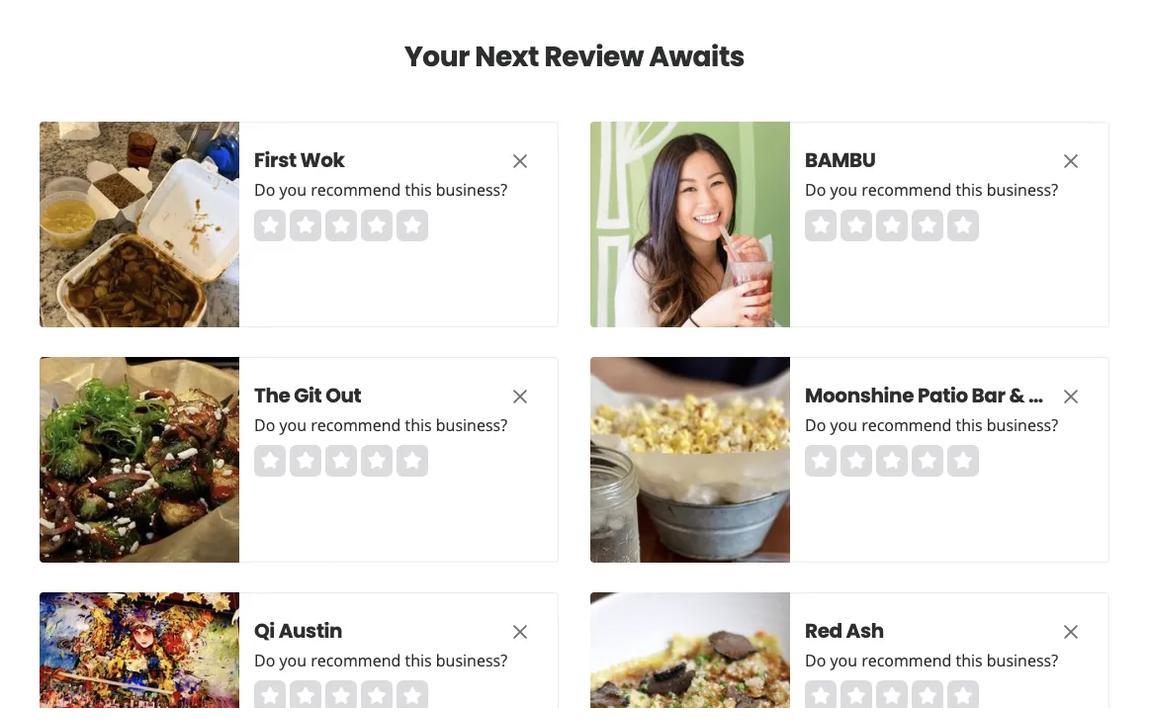 Task type: locate. For each thing, give the bounding box(es) containing it.
do for moonshine patio bar & grill
[[805, 415, 826, 436]]

first wok
[[254, 146, 345, 174]]

this down qi austin link
[[405, 650, 432, 671]]

(no rating) image down austin
[[254, 681, 428, 708]]

business? down &
[[987, 415, 1059, 436]]

do down the
[[254, 415, 275, 436]]

this for the git out
[[405, 415, 432, 436]]

1 vertical spatial dismiss card image
[[1059, 385, 1083, 409]]

(no rating) image down moonshine
[[805, 445, 979, 477]]

this
[[405, 179, 432, 200], [956, 179, 983, 200], [405, 415, 432, 436], [956, 415, 983, 436], [405, 650, 432, 671], [956, 650, 983, 671]]

grill
[[1029, 382, 1068, 410]]

you down moonshine
[[830, 415, 858, 436]]

moonshine patio bar & grill link
[[805, 382, 1068, 410]]

rating element
[[254, 210, 428, 241], [805, 210, 979, 241], [254, 445, 428, 477], [805, 445, 979, 477], [254, 681, 428, 708], [805, 681, 979, 708]]

(no rating) image
[[254, 210, 428, 241], [805, 210, 979, 241], [254, 445, 428, 477], [805, 445, 979, 477], [254, 681, 428, 708], [805, 681, 979, 708]]

this down red ash "link"
[[956, 650, 983, 671]]

do you recommend this business? down the git out link
[[254, 415, 508, 436]]

do you recommend this business? for qi austin
[[254, 650, 508, 671]]

the
[[254, 382, 290, 410]]

moonshine patio bar & grill
[[805, 382, 1068, 410]]

rating element down austin
[[254, 681, 428, 708]]

this down bar
[[956, 415, 983, 436]]

do for bambu
[[805, 179, 826, 200]]

recommend down first wok link
[[311, 179, 401, 200]]

dismiss card image
[[1059, 149, 1083, 173], [1059, 385, 1083, 409], [508, 620, 532, 644]]

do you recommend this business? for first wok
[[254, 179, 508, 200]]

do you recommend this business? for red ash
[[805, 650, 1059, 671]]

you down red ash
[[830, 650, 858, 671]]

do you recommend this business? down first wok link
[[254, 179, 508, 200]]

do down moonshine
[[805, 415, 826, 436]]

(no rating) image down ash
[[805, 681, 979, 708]]

photo of bambu image
[[591, 122, 790, 327]]

recommend for bambu
[[862, 179, 952, 200]]

next
[[475, 37, 539, 76]]

do down bambu
[[805, 179, 826, 200]]

(no rating) image for qi austin
[[254, 681, 428, 708]]

wok
[[300, 146, 345, 174]]

rating element down wok
[[254, 210, 428, 241]]

this for first wok
[[405, 179, 432, 200]]

patio
[[918, 382, 968, 410]]

rating element down bambu link
[[805, 210, 979, 241]]

business?
[[436, 179, 508, 200], [987, 179, 1059, 200], [436, 415, 508, 436], [987, 415, 1059, 436], [436, 650, 508, 671], [987, 650, 1059, 671]]

0 vertical spatial dismiss card image
[[1059, 149, 1083, 173]]

recommend for first wok
[[311, 179, 401, 200]]

recommend
[[311, 179, 401, 200], [862, 179, 952, 200], [311, 415, 401, 436], [862, 415, 952, 436], [311, 650, 401, 671], [862, 650, 952, 671]]

this for red ash
[[956, 650, 983, 671]]

dismiss card image for qi austin
[[508, 620, 532, 644]]

you down qi austin
[[279, 650, 307, 671]]

do you recommend this business? for moonshine patio bar & grill
[[805, 415, 1059, 436]]

business? down qi austin link
[[436, 650, 508, 671]]

you for moonshine patio bar & grill
[[830, 415, 858, 436]]

do down red
[[805, 650, 826, 671]]

you down bambu
[[830, 179, 858, 200]]

dismiss card image for moonshine patio bar & grill
[[1059, 385, 1083, 409]]

(no rating) image down bambu link
[[805, 210, 979, 241]]

recommend for qi austin
[[311, 650, 401, 671]]

bar
[[972, 382, 1006, 410]]

this down the git out link
[[405, 415, 432, 436]]

business? down the git out link
[[436, 415, 508, 436]]

you for qi austin
[[279, 650, 307, 671]]

dismiss card image for first wok
[[508, 149, 532, 173]]

this down first wok link
[[405, 179, 432, 200]]

do you recommend this business? down moonshine patio bar & grill
[[805, 415, 1059, 436]]

&
[[1010, 382, 1025, 410]]

first wok link
[[254, 146, 502, 174]]

the git out link
[[254, 382, 502, 410]]

business? for qi austin
[[436, 650, 508, 671]]

you for red ash
[[830, 650, 858, 671]]

1 vertical spatial dismiss card image
[[508, 385, 532, 409]]

this for bambu
[[956, 179, 983, 200]]

business? down red ash "link"
[[987, 650, 1059, 671]]

business? down bambu link
[[987, 179, 1059, 200]]

rating element for bambu
[[805, 210, 979, 241]]

out
[[326, 382, 361, 410]]

(no rating) image down out
[[254, 445, 428, 477]]

red
[[805, 617, 843, 645]]

awaits
[[649, 37, 745, 76]]

recommend down bambu link
[[862, 179, 952, 200]]

rating element down ash
[[805, 681, 979, 708]]

do for qi austin
[[254, 650, 275, 671]]

rating element for moonshine patio bar & grill
[[805, 445, 979, 477]]

do you recommend this business? down red ash "link"
[[805, 650, 1059, 671]]

recommend down qi austin link
[[311, 650, 401, 671]]

recommend down out
[[311, 415, 401, 436]]

this for moonshine patio bar & grill
[[956, 415, 983, 436]]

do
[[254, 179, 275, 200], [805, 179, 826, 200], [254, 415, 275, 436], [805, 415, 826, 436], [254, 650, 275, 671], [805, 650, 826, 671]]

qi austin link
[[254, 617, 502, 645]]

dismiss card image
[[508, 149, 532, 173], [508, 385, 532, 409], [1059, 620, 1083, 644]]

rating element down moonshine
[[805, 445, 979, 477]]

austin
[[279, 617, 342, 645]]

this down bambu link
[[956, 179, 983, 200]]

you down the git out
[[279, 415, 307, 436]]

(no rating) image down wok
[[254, 210, 428, 241]]

do down "first"
[[254, 179, 275, 200]]

business? for first wok
[[436, 179, 508, 200]]

0 vertical spatial dismiss card image
[[508, 149, 532, 173]]

rating element for the git out
[[254, 445, 428, 477]]

do down qi
[[254, 650, 275, 671]]

do you recommend this business? down bambu link
[[805, 179, 1059, 200]]

business? down first wok link
[[436, 179, 508, 200]]

None radio
[[290, 210, 322, 241], [254, 445, 286, 477], [325, 445, 357, 477], [290, 681, 322, 708], [361, 681, 393, 708], [805, 681, 837, 708], [948, 681, 979, 708], [290, 210, 322, 241], [254, 445, 286, 477], [325, 445, 357, 477], [290, 681, 322, 708], [361, 681, 393, 708], [805, 681, 837, 708], [948, 681, 979, 708]]

do for first wok
[[254, 179, 275, 200]]

recommend down moonshine patio bar & grill
[[862, 415, 952, 436]]

you down first wok
[[279, 179, 307, 200]]

rating element down out
[[254, 445, 428, 477]]

do you recommend this business? down qi austin link
[[254, 650, 508, 671]]

2 vertical spatial dismiss card image
[[508, 620, 532, 644]]

recommend down red ash "link"
[[862, 650, 952, 671]]

photo of the git out image
[[40, 357, 239, 563]]

review
[[544, 37, 644, 76]]

do for the git out
[[254, 415, 275, 436]]

do you recommend this business?
[[254, 179, 508, 200], [805, 179, 1059, 200], [254, 415, 508, 436], [805, 415, 1059, 436], [254, 650, 508, 671], [805, 650, 1059, 671]]

2 vertical spatial dismiss card image
[[1059, 620, 1083, 644]]

None radio
[[254, 210, 286, 241], [325, 210, 357, 241], [361, 210, 393, 241], [397, 210, 428, 241], [805, 210, 837, 241], [841, 210, 873, 241], [876, 210, 908, 241], [912, 210, 944, 241], [948, 210, 979, 241], [290, 445, 322, 477], [361, 445, 393, 477], [397, 445, 428, 477], [805, 445, 837, 477], [841, 445, 873, 477], [876, 445, 908, 477], [912, 445, 944, 477], [948, 445, 979, 477], [254, 681, 286, 708], [325, 681, 357, 708], [397, 681, 428, 708], [841, 681, 873, 708], [876, 681, 908, 708], [912, 681, 944, 708], [254, 210, 286, 241], [325, 210, 357, 241], [361, 210, 393, 241], [397, 210, 428, 241], [805, 210, 837, 241], [841, 210, 873, 241], [876, 210, 908, 241], [912, 210, 944, 241], [948, 210, 979, 241], [290, 445, 322, 477], [361, 445, 393, 477], [397, 445, 428, 477], [805, 445, 837, 477], [841, 445, 873, 477], [876, 445, 908, 477], [912, 445, 944, 477], [948, 445, 979, 477], [254, 681, 286, 708], [325, 681, 357, 708], [397, 681, 428, 708], [841, 681, 873, 708], [876, 681, 908, 708], [912, 681, 944, 708]]

photo of red ash image
[[591, 593, 790, 708]]

you
[[279, 179, 307, 200], [830, 179, 858, 200], [279, 415, 307, 436], [830, 415, 858, 436], [279, 650, 307, 671], [830, 650, 858, 671]]



Task type: describe. For each thing, give the bounding box(es) containing it.
(no rating) image for bambu
[[805, 210, 979, 241]]

your
[[405, 37, 470, 76]]

business? for bambu
[[987, 179, 1059, 200]]

dismiss card image for bambu
[[1059, 149, 1083, 173]]

your next review awaits
[[405, 37, 745, 76]]

qi
[[254, 617, 275, 645]]

rating element for qi austin
[[254, 681, 428, 708]]

dismiss card image for the git out
[[508, 385, 532, 409]]

business? for red ash
[[987, 650, 1059, 671]]

(no rating) image for red ash
[[805, 681, 979, 708]]

you for bambu
[[830, 179, 858, 200]]

qi austin
[[254, 617, 342, 645]]

do you recommend this business? for the git out
[[254, 415, 508, 436]]

moonshine
[[805, 382, 914, 410]]

(no rating) image for first wok
[[254, 210, 428, 241]]

recommend for moonshine patio bar & grill
[[862, 415, 952, 436]]

rating element for red ash
[[805, 681, 979, 708]]

bambu
[[805, 146, 876, 174]]

photo of moonshine patio bar & grill image
[[591, 357, 790, 563]]

bambu link
[[805, 146, 1053, 174]]

red ash link
[[805, 617, 1053, 645]]

red ash
[[805, 617, 884, 645]]

photo of qi austin image
[[40, 593, 239, 708]]

this for qi austin
[[405, 650, 432, 671]]

do for red ash
[[805, 650, 826, 671]]

do you recommend this business? for bambu
[[805, 179, 1059, 200]]

business? for moonshine patio bar & grill
[[987, 415, 1059, 436]]

business? for the git out
[[436, 415, 508, 436]]

rating element for first wok
[[254, 210, 428, 241]]

recommend for red ash
[[862, 650, 952, 671]]

(no rating) image for moonshine patio bar & grill
[[805, 445, 979, 477]]

ash
[[846, 617, 884, 645]]

you for first wok
[[279, 179, 307, 200]]

recommend for the git out
[[311, 415, 401, 436]]

the git out
[[254, 382, 361, 410]]

you for the git out
[[279, 415, 307, 436]]

git
[[294, 382, 322, 410]]

first
[[254, 146, 296, 174]]

photo of first wok image
[[40, 122, 239, 327]]

(no rating) image for the git out
[[254, 445, 428, 477]]

dismiss card image for red ash
[[1059, 620, 1083, 644]]



Task type: vqa. For each thing, say whether or not it's contained in the screenshot.
the last name text field
no



